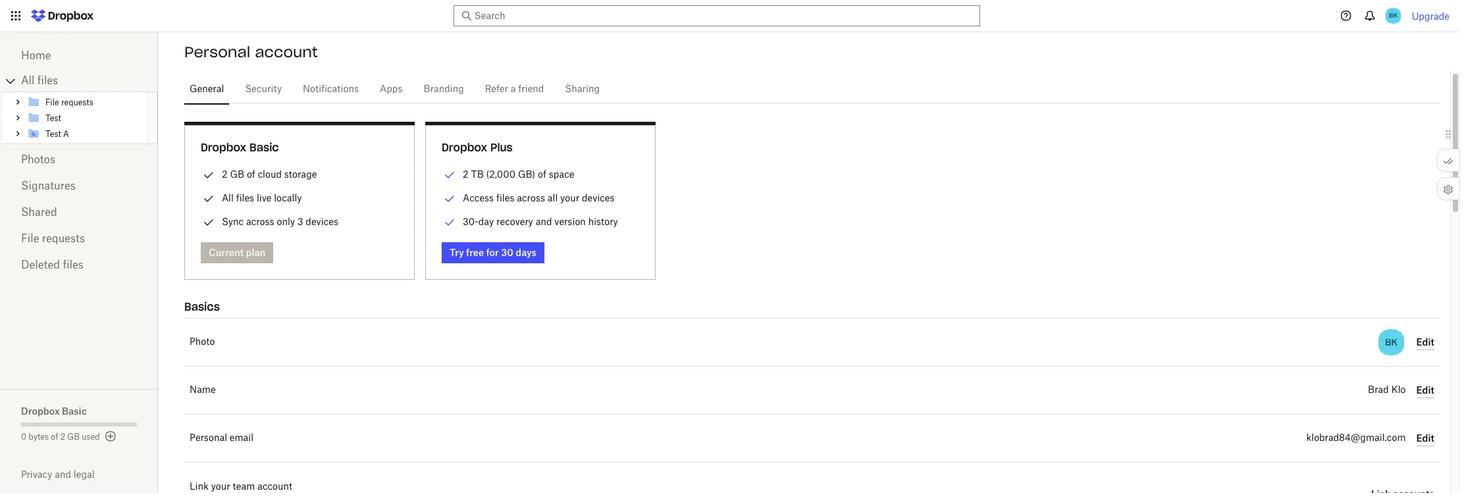 Task type: describe. For each thing, give the bounding box(es) containing it.
all
[[548, 192, 558, 203]]

0
[[21, 433, 26, 441]]

1 vertical spatial file requests
[[21, 234, 85, 244]]

sync
[[222, 216, 244, 227]]

general
[[190, 85, 224, 94]]

test for test
[[45, 114, 61, 122]]

sync across only 3 devices
[[222, 216, 338, 227]]

1 horizontal spatial devices
[[582, 192, 615, 203]]

link
[[190, 483, 209, 492]]

storage
[[284, 169, 317, 180]]

photos link
[[21, 147, 137, 173]]

edit for brad klo
[[1417, 384, 1435, 395]]

deleted
[[21, 260, 60, 271]]

privacy and legal link
[[21, 469, 158, 480]]

signatures
[[21, 181, 76, 192]]

files for all files
[[37, 76, 58, 86]]

tb
[[471, 169, 484, 180]]

group containing file requests
[[2, 92, 158, 144]]

privacy and legal
[[21, 469, 95, 480]]

sharing tab
[[560, 74, 605, 105]]

email
[[230, 434, 254, 443]]

history
[[589, 216, 618, 227]]

cloud
[[258, 169, 282, 180]]

home link
[[21, 43, 137, 69]]

1 vertical spatial file requests link
[[21, 226, 137, 252]]

plus
[[491, 141, 513, 154]]

access files across all your devices
[[463, 192, 615, 203]]

files for access files across all your devices
[[497, 192, 515, 203]]

sharing
[[565, 85, 600, 94]]

tab list containing general
[[184, 72, 1440, 105]]

1 vertical spatial requests
[[42, 234, 85, 244]]

home
[[21, 51, 51, 61]]

test link
[[27, 110, 146, 126]]

1 vertical spatial and
[[55, 469, 71, 480]]

1 vertical spatial dropbox basic
[[21, 406, 87, 417]]

personal account
[[184, 43, 318, 61]]

all files link
[[21, 70, 158, 92]]

30-
[[463, 216, 479, 227]]

general tab
[[184, 74, 229, 105]]

a
[[63, 130, 69, 138]]

recommended image for access
[[442, 191, 458, 207]]

klo
[[1392, 386, 1406, 395]]

get more space image
[[103, 429, 118, 445]]

1 vertical spatial devices
[[306, 216, 338, 227]]

signatures link
[[21, 173, 137, 200]]

2 for dropbox plus
[[463, 169, 469, 180]]

photo
[[190, 338, 215, 347]]

files for all files live locally
[[236, 192, 254, 203]]

3
[[298, 216, 303, 227]]

team
[[233, 483, 255, 492]]

0 vertical spatial gb
[[230, 169, 244, 180]]

name
[[190, 386, 216, 395]]

1 vertical spatial account
[[258, 483, 292, 492]]

2 tb (2,000 gb) of space
[[463, 169, 575, 180]]

recommended image for 2
[[442, 167, 458, 183]]

of for 0 bytes of 2 gb used
[[51, 433, 58, 441]]

basics
[[184, 300, 220, 313]]

security
[[245, 85, 282, 94]]

0 vertical spatial your
[[561, 192, 580, 203]]

all files live locally
[[222, 192, 302, 203]]

recovery
[[497, 216, 533, 227]]

try free for 30 days button
[[442, 242, 545, 263]]

version
[[555, 216, 586, 227]]

bk inside dropdown button
[[1390, 11, 1398, 20]]

brad klo
[[1369, 386, 1406, 395]]

of for 2 gb of cloud storage
[[247, 169, 255, 180]]

refer a friend
[[485, 85, 544, 94]]

space
[[549, 169, 575, 180]]

photos
[[21, 155, 55, 165]]

security tab
[[240, 74, 287, 105]]

30-day recovery and version history
[[463, 216, 618, 227]]

2 horizontal spatial of
[[538, 169, 547, 180]]

0 horizontal spatial basic
[[62, 406, 87, 417]]

1 vertical spatial across
[[246, 216, 274, 227]]

personal for personal email
[[190, 434, 227, 443]]

refer a friend tab
[[480, 74, 549, 105]]

0 bytes of 2 gb used
[[21, 433, 100, 441]]

a
[[511, 85, 516, 94]]

test a
[[45, 130, 69, 138]]

refer
[[485, 85, 508, 94]]

all files
[[21, 76, 58, 86]]

files for deleted files
[[63, 260, 84, 271]]

brad
[[1369, 386, 1390, 395]]

gb)
[[518, 169, 536, 180]]

free
[[466, 247, 484, 258]]

edit for klobrad84@gmail.com
[[1417, 432, 1435, 444]]



Task type: vqa. For each thing, say whether or not it's contained in the screenshot.
free
yes



Task type: locate. For each thing, give the bounding box(es) containing it.
1 vertical spatial file
[[21, 234, 39, 244]]

bk left upgrade
[[1390, 11, 1398, 20]]

1 vertical spatial personal
[[190, 434, 227, 443]]

and left 'legal'
[[55, 469, 71, 480]]

1 horizontal spatial all
[[222, 192, 234, 203]]

recommended image left 30-
[[442, 215, 458, 231]]

1 vertical spatial your
[[211, 483, 230, 492]]

2 horizontal spatial dropbox
[[442, 141, 487, 154]]

0 vertical spatial edit button
[[1417, 335, 1435, 350]]

1 horizontal spatial basic
[[250, 141, 279, 154]]

of right bytes
[[51, 433, 58, 441]]

dropbox basic
[[201, 141, 279, 154], [21, 406, 87, 417]]

dropbox plus
[[442, 141, 513, 154]]

days
[[516, 247, 537, 258]]

personal left email
[[190, 434, 227, 443]]

of left the cloud
[[247, 169, 255, 180]]

basic
[[250, 141, 279, 154], [62, 406, 87, 417]]

live
[[257, 192, 272, 203]]

gb left the cloud
[[230, 169, 244, 180]]

1 vertical spatial recommended image
[[442, 191, 458, 207]]

file requests up deleted files
[[21, 234, 85, 244]]

link your team account
[[190, 483, 292, 492]]

1 horizontal spatial 2
[[222, 169, 228, 180]]

branding tab
[[419, 74, 469, 105]]

used
[[82, 433, 100, 441]]

requests up deleted files
[[42, 234, 85, 244]]

0 vertical spatial file requests
[[45, 98, 93, 106]]

all down home
[[21, 76, 35, 86]]

basic up 0 bytes of 2 gb used
[[62, 406, 87, 417]]

1 horizontal spatial and
[[536, 216, 552, 227]]

of right gb)
[[538, 169, 547, 180]]

2
[[222, 169, 228, 180], [463, 169, 469, 180], [60, 433, 65, 441]]

0 vertical spatial account
[[255, 43, 318, 61]]

dropbox up tb at left
[[442, 141, 487, 154]]

0 vertical spatial test
[[45, 114, 61, 122]]

test for test a
[[45, 130, 61, 138]]

recommended image left access
[[442, 191, 458, 207]]

account up security
[[255, 43, 318, 61]]

file
[[45, 98, 59, 106], [21, 234, 39, 244]]

0 vertical spatial and
[[536, 216, 552, 227]]

0 horizontal spatial file
[[21, 234, 39, 244]]

1 horizontal spatial your
[[561, 192, 580, 203]]

2 gb of cloud storage
[[222, 169, 317, 180]]

files inside tree
[[37, 76, 58, 86]]

notifications
[[303, 85, 359, 94]]

1 horizontal spatial of
[[247, 169, 255, 180]]

requests up "test" link
[[61, 98, 93, 106]]

test a link
[[27, 126, 146, 142]]

only
[[277, 216, 295, 227]]

edit
[[1417, 336, 1435, 347], [1417, 384, 1435, 395], [1417, 432, 1435, 444]]

bytes
[[29, 433, 49, 441]]

30
[[501, 247, 514, 258]]

Search text field
[[475, 9, 956, 23]]

upgrade
[[1412, 10, 1450, 21]]

day
[[479, 216, 494, 227]]

0 horizontal spatial 2
[[60, 433, 65, 441]]

try free for 30 days
[[450, 247, 537, 258]]

all for all files
[[21, 76, 35, 86]]

1 vertical spatial basic
[[62, 406, 87, 417]]

dropbox for 2 tb (2,000 gb) of space
[[442, 141, 487, 154]]

file inside tree
[[45, 98, 59, 106]]

0 vertical spatial file requests link
[[27, 94, 146, 110]]

basic up 2 gb of cloud storage
[[250, 141, 279, 154]]

and
[[536, 216, 552, 227], [55, 469, 71, 480]]

apps
[[380, 85, 403, 94]]

branding
[[424, 85, 464, 94]]

all
[[21, 76, 35, 86], [222, 192, 234, 203]]

locally
[[274, 192, 302, 203]]

file requests link inside 'all files' tree
[[27, 94, 146, 110]]

gb
[[230, 169, 244, 180], [67, 433, 80, 441]]

1 test from the top
[[45, 114, 61, 122]]

0 vertical spatial file
[[45, 98, 59, 106]]

edit button
[[1417, 335, 1435, 350], [1417, 383, 1435, 398], [1417, 431, 1435, 447]]

1 edit from the top
[[1417, 336, 1435, 347]]

dropbox for 2 gb of cloud storage
[[201, 141, 246, 154]]

1 vertical spatial edit button
[[1417, 383, 1435, 398]]

file down shared
[[21, 234, 39, 244]]

requests
[[61, 98, 93, 106], [42, 234, 85, 244]]

across down all files live locally
[[246, 216, 274, 227]]

2 edit from the top
[[1417, 384, 1435, 395]]

0 vertical spatial requests
[[61, 98, 93, 106]]

dropbox up 2 gb of cloud storage
[[201, 141, 246, 154]]

bk up brad klo
[[1386, 337, 1398, 348]]

3 recommended image from the top
[[442, 215, 458, 231]]

dropbox basic up 2 gb of cloud storage
[[201, 141, 279, 154]]

tab list
[[184, 72, 1440, 105]]

0 horizontal spatial dropbox
[[21, 406, 60, 417]]

0 horizontal spatial devices
[[306, 216, 338, 227]]

try
[[450, 247, 464, 258]]

deleted files link
[[21, 252, 137, 279]]

across
[[517, 192, 545, 203], [246, 216, 274, 227]]

file down all files
[[45, 98, 59, 106]]

dropbox logo - go to the homepage image
[[26, 5, 98, 26]]

0 vertical spatial bk
[[1390, 11, 1398, 20]]

edit button for brad klo
[[1417, 383, 1435, 398]]

gb left 'used' in the bottom of the page
[[67, 433, 80, 441]]

account right team
[[258, 483, 292, 492]]

file requests inside 'all files' tree
[[45, 98, 93, 106]]

2 vertical spatial edit
[[1417, 432, 1435, 444]]

all up 'sync'
[[222, 192, 234, 203]]

notifications tab
[[298, 74, 364, 105]]

legal
[[74, 469, 95, 480]]

friend
[[519, 85, 544, 94]]

shared link
[[21, 200, 137, 226]]

recommended image for 30-
[[442, 215, 458, 231]]

personal email
[[190, 434, 254, 443]]

0 horizontal spatial your
[[211, 483, 230, 492]]

bk
[[1390, 11, 1398, 20], [1386, 337, 1398, 348]]

file requests link up deleted files
[[21, 226, 137, 252]]

recommended image
[[442, 167, 458, 183], [442, 191, 458, 207], [442, 215, 458, 231]]

3 edit button from the top
[[1417, 431, 1435, 447]]

and down access files across all your devices
[[536, 216, 552, 227]]

upgrade link
[[1412, 10, 1450, 21]]

across left all
[[517, 192, 545, 203]]

1 horizontal spatial dropbox basic
[[201, 141, 279, 154]]

your right link
[[211, 483, 230, 492]]

personal for personal account
[[184, 43, 250, 61]]

1 horizontal spatial dropbox
[[201, 141, 246, 154]]

apps tab
[[375, 74, 408, 105]]

files down the (2,000
[[497, 192, 515, 203]]

personal up general at the top of the page
[[184, 43, 250, 61]]

test up test a
[[45, 114, 61, 122]]

0 horizontal spatial of
[[51, 433, 58, 441]]

1 vertical spatial edit
[[1417, 384, 1435, 395]]

0 vertical spatial basic
[[250, 141, 279, 154]]

dropbox up bytes
[[21, 406, 60, 417]]

test left a
[[45, 130, 61, 138]]

dropbox basic up 0 bytes of 2 gb used
[[21, 406, 87, 417]]

files left 'live'
[[236, 192, 254, 203]]

1 edit button from the top
[[1417, 335, 1435, 350]]

0 horizontal spatial and
[[55, 469, 71, 480]]

your right all
[[561, 192, 580, 203]]

0 horizontal spatial gb
[[67, 433, 80, 441]]

file requests up "test" link
[[45, 98, 93, 106]]

0 vertical spatial all
[[21, 76, 35, 86]]

recommended image left tb at left
[[442, 167, 458, 183]]

1 vertical spatial all
[[222, 192, 234, 203]]

3 edit from the top
[[1417, 432, 1435, 444]]

all files tree
[[2, 70, 158, 144]]

global header element
[[0, 0, 1461, 32]]

files right the deleted
[[63, 260, 84, 271]]

test
[[45, 114, 61, 122], [45, 130, 61, 138]]

1 horizontal spatial across
[[517, 192, 545, 203]]

file requests link
[[27, 94, 146, 110], [21, 226, 137, 252]]

files down home
[[37, 76, 58, 86]]

1 horizontal spatial gb
[[230, 169, 244, 180]]

1 recommended image from the top
[[442, 167, 458, 183]]

0 vertical spatial across
[[517, 192, 545, 203]]

2 vertical spatial edit button
[[1417, 431, 1435, 447]]

devices up history
[[582, 192, 615, 203]]

devices right 3
[[306, 216, 338, 227]]

2 horizontal spatial 2
[[463, 169, 469, 180]]

0 vertical spatial devices
[[582, 192, 615, 203]]

all for all files live locally
[[222, 192, 234, 203]]

bk button
[[1383, 5, 1405, 26]]

account
[[255, 43, 318, 61], [258, 483, 292, 492]]

1 vertical spatial bk
[[1386, 337, 1398, 348]]

personal
[[184, 43, 250, 61], [190, 434, 227, 443]]

privacy
[[21, 469, 52, 480]]

your
[[561, 192, 580, 203], [211, 483, 230, 492]]

2 test from the top
[[45, 130, 61, 138]]

0 horizontal spatial all
[[21, 76, 35, 86]]

for
[[486, 247, 499, 258]]

1 vertical spatial gb
[[67, 433, 80, 441]]

1 vertical spatial test
[[45, 130, 61, 138]]

2 for dropbox basic
[[222, 169, 228, 180]]

0 vertical spatial personal
[[184, 43, 250, 61]]

2 vertical spatial recommended image
[[442, 215, 458, 231]]

shared
[[21, 207, 57, 218]]

access
[[463, 192, 494, 203]]

2 recommended image from the top
[[442, 191, 458, 207]]

dropbox
[[201, 141, 246, 154], [442, 141, 487, 154], [21, 406, 60, 417]]

2 edit button from the top
[[1417, 383, 1435, 398]]

1 horizontal spatial file
[[45, 98, 59, 106]]

0 horizontal spatial across
[[246, 216, 274, 227]]

requests inside group
[[61, 98, 93, 106]]

2 up all files live locally
[[222, 169, 228, 180]]

all inside tree
[[21, 76, 35, 86]]

of
[[247, 169, 255, 180], [538, 169, 547, 180], [51, 433, 58, 441]]

0 vertical spatial dropbox basic
[[201, 141, 279, 154]]

files
[[37, 76, 58, 86], [236, 192, 254, 203], [497, 192, 515, 203], [63, 260, 84, 271]]

0 vertical spatial edit
[[1417, 336, 1435, 347]]

group
[[2, 92, 158, 144]]

klobrad84@gmail.com
[[1307, 434, 1406, 443]]

2 left tb at left
[[463, 169, 469, 180]]

0 vertical spatial recommended image
[[442, 167, 458, 183]]

2 right bytes
[[60, 433, 65, 441]]

file requests link down all files link
[[27, 94, 146, 110]]

0 horizontal spatial dropbox basic
[[21, 406, 87, 417]]

deleted files
[[21, 260, 84, 271]]

edit button for klobrad84@gmail.com
[[1417, 431, 1435, 447]]

(2,000
[[486, 169, 516, 180]]



